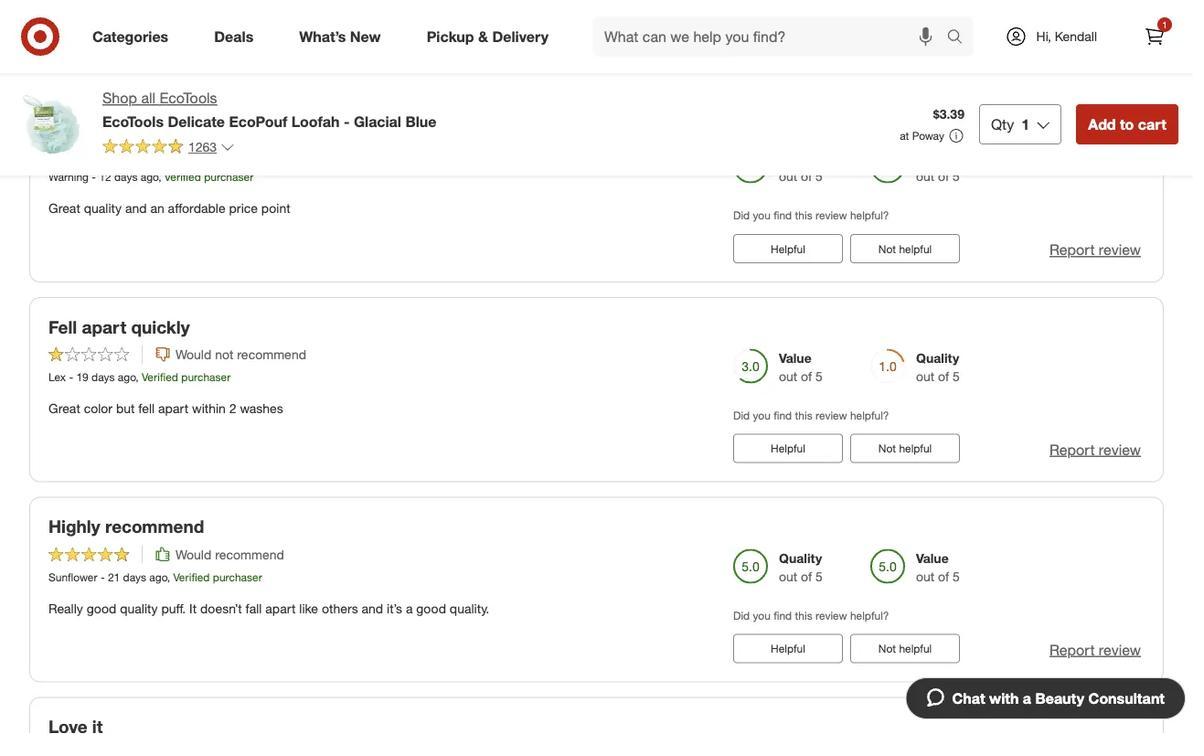 Task type: vqa. For each thing, say whether or not it's contained in the screenshot.
first 'Not helpful' from the top of the page
yes



Task type: locate. For each thing, give the bounding box(es) containing it.
made
[[170, 18, 202, 34]]

lex
[[48, 370, 66, 384]]

4 did from the top
[[734, 609, 750, 622]]

4 helpful button from the top
[[734, 634, 843, 664]]

price
[[229, 200, 258, 216]]

3 helpful from the top
[[771, 442, 806, 456]]

quality
[[84, 200, 122, 216], [917, 350, 960, 366], [779, 550, 823, 566], [120, 601, 158, 617]]

review
[[816, 8, 848, 22], [1099, 41, 1142, 58], [816, 208, 848, 222], [1099, 241, 1142, 259], [816, 409, 848, 422], [1099, 441, 1142, 459], [816, 609, 848, 622], [1099, 641, 1142, 659]]

not helpful
[[879, 42, 932, 55], [879, 242, 932, 256], [879, 442, 932, 456], [879, 642, 932, 656]]

- left glacial
[[344, 112, 350, 130]]

would down quickly
[[176, 346, 212, 362]]

deals link
[[199, 16, 277, 57]]

apart right fell
[[82, 316, 126, 337]]

1 vertical spatial apart
[[158, 400, 189, 416]]

find for fell apart quickly
[[774, 409, 792, 422]]

1 vertical spatial a
[[1024, 690, 1032, 708]]

1 helpful from the top
[[900, 42, 932, 55]]

a left 'beauty'
[[1024, 690, 1032, 708]]

3 not helpful button from the top
[[851, 434, 961, 464]]

0 vertical spatial verified
[[164, 170, 201, 184]]

0 vertical spatial 1
[[1163, 19, 1168, 30]]

verified up it
[[173, 570, 210, 584]]

2 horizontal spatial apart
[[266, 601, 296, 617]]

2 report from the top
[[1050, 241, 1095, 259]]

days for 10/10
[[114, 170, 138, 184]]

purchaser for highly recommend
[[213, 570, 262, 584]]

it's right big.
[[162, 0, 177, 16]]

it's inside size is way too big. it's difficult to hold while lathering and using. it's nice and soft, lathers easily even with bar soap. i love that's it's made from recycled material. very dense. note that it says to replace every 30 days. would not purchase again only due to size.
[[151, 18, 166, 34]]

12
[[99, 170, 111, 184]]

that
[[442, 18, 464, 34]]

2 helpful from the top
[[900, 242, 932, 256]]

purchaser up price
[[204, 170, 254, 184]]

shop
[[102, 89, 137, 107]]

1 link
[[1135, 16, 1176, 57]]

report review for 10/10
[[1050, 241, 1142, 259]]

, for highly recommend
[[167, 570, 170, 584]]

not inside size is way too big. it's difficult to hold while lathering and using. it's nice and soft, lathers easily even with bar soap. i love that's it's made from recycled material. very dense. note that it says to replace every 30 days. would not purchase again only due to size.
[[48, 37, 67, 53]]

2 did from the top
[[734, 208, 750, 222]]

helpful button
[[734, 34, 843, 63], [734, 234, 843, 263], [734, 434, 843, 464], [734, 634, 843, 664]]

affordable
[[168, 200, 226, 216]]

would for fell apart quickly
[[176, 346, 212, 362]]

recycled
[[236, 18, 284, 34]]

1 report from the top
[[1050, 41, 1095, 58]]

would down bar
[[655, 18, 690, 34]]

would up sunflower - 21 days ago , verified purchaser
[[176, 547, 212, 563]]

1
[[1163, 19, 1168, 30], [1022, 115, 1030, 133]]

good left quality.
[[417, 601, 446, 617]]

2 good from the left
[[417, 601, 446, 617]]

0 horizontal spatial not
[[48, 37, 67, 53]]

apart right fall
[[266, 601, 296, 617]]

1 report review from the top
[[1050, 41, 1142, 58]]

pickup & delivery link
[[411, 16, 572, 57]]

purchaser for 10/10
[[204, 170, 254, 184]]

report for 10/10
[[1050, 241, 1095, 259]]

1 great from the top
[[48, 200, 80, 216]]

helpful? for highly recommend
[[851, 609, 890, 622]]

4 report from the top
[[1050, 641, 1095, 659]]

this
[[795, 8, 813, 22], [795, 208, 813, 222], [795, 409, 813, 422], [795, 609, 813, 622]]

did you find this review helpful?
[[734, 8, 890, 22], [734, 208, 890, 222], [734, 409, 890, 422], [734, 609, 890, 622]]

all
[[141, 89, 156, 107]]

1 vertical spatial days
[[92, 370, 115, 384]]

1 horizontal spatial it's
[[418, 0, 434, 16]]

-
[[344, 112, 350, 130], [92, 170, 96, 184], [69, 370, 73, 384], [101, 570, 105, 584]]

0 vertical spatial would recommend
[[176, 146, 284, 162]]

would recommend up the doesn't
[[176, 547, 284, 563]]

ecotools down the shop
[[102, 112, 164, 130]]

, up fell on the left bottom
[[136, 370, 139, 384]]

ago for fell apart quickly
[[118, 370, 136, 384]]

1 helpful? from the top
[[851, 8, 890, 22]]

4 not from the top
[[879, 642, 897, 656]]

highly recommend
[[48, 517, 204, 538]]

2 helpful? from the top
[[851, 208, 890, 222]]

2 report review button from the top
[[1050, 240, 1142, 260]]

helpful for highly recommend
[[900, 642, 932, 656]]

with up days.
[[628, 0, 652, 16]]

3 not from the top
[[879, 442, 897, 456]]

color
[[84, 400, 113, 416]]

only
[[162, 37, 186, 53]]

1 horizontal spatial out of 5
[[917, 168, 960, 184]]

would for 10/10
[[176, 146, 212, 162]]

1 vertical spatial value
[[917, 550, 949, 566]]

1 good from the left
[[87, 601, 117, 617]]

1 vertical spatial ago
[[118, 370, 136, 384]]

purchaser
[[204, 170, 254, 184], [181, 370, 231, 384], [213, 570, 262, 584]]

4 helpful from the top
[[900, 642, 932, 656]]

not up 2
[[215, 346, 234, 362]]

report review for highly recommend
[[1050, 641, 1142, 659]]

1 did from the top
[[734, 8, 750, 22]]

to
[[226, 0, 237, 16], [507, 18, 519, 34], [215, 37, 226, 53], [1121, 115, 1135, 133]]

quickly
[[131, 316, 190, 337]]

1 horizontal spatial it's
[[387, 601, 403, 617]]

dense.
[[369, 18, 407, 34]]

ecopouf
[[229, 112, 288, 130]]

did for fell apart quickly
[[734, 409, 750, 422]]

purchaser up fall
[[213, 570, 262, 584]]

2
[[229, 400, 237, 416]]

1263 link
[[102, 138, 235, 159]]

days right 21
[[123, 570, 146, 584]]

3 you from the top
[[753, 409, 771, 422]]

4 did you find this review helpful? from the top
[[734, 609, 890, 622]]

4 helpful from the top
[[771, 642, 806, 656]]

not for fell apart quickly
[[879, 442, 897, 456]]

4 helpful? from the top
[[851, 609, 890, 622]]

soft,
[[490, 0, 515, 16]]

hi, kendall
[[1037, 28, 1098, 44]]

0 horizontal spatial ,
[[136, 370, 139, 384]]

due
[[189, 37, 211, 53]]

2 vertical spatial verified
[[173, 570, 210, 584]]

days
[[114, 170, 138, 184], [92, 370, 115, 384], [123, 570, 146, 584]]

1 vertical spatial 1
[[1022, 115, 1030, 133]]

2 vertical spatial apart
[[266, 601, 296, 617]]

1 horizontal spatial 1
[[1163, 19, 1168, 30]]

days right 12
[[114, 170, 138, 184]]

1 this from the top
[[795, 8, 813, 22]]

4 this from the top
[[795, 609, 813, 622]]

0 horizontal spatial 1
[[1022, 115, 1030, 133]]

0 vertical spatial ago
[[141, 170, 158, 184]]

2 report review from the top
[[1050, 241, 1142, 259]]

- inside shop all ecotools ecotools delicate ecopouf loofah - glacial blue
[[344, 112, 350, 130]]

of
[[801, 168, 813, 184], [939, 168, 950, 184], [801, 368, 813, 384], [939, 368, 950, 384], [801, 568, 813, 585], [939, 568, 950, 585]]

2 great from the top
[[48, 400, 80, 416]]

days for fell apart quickly
[[92, 370, 115, 384]]

2 vertical spatial ,
[[167, 570, 170, 584]]

1 right qty
[[1022, 115, 1030, 133]]

helpful?
[[851, 8, 890, 22], [851, 208, 890, 222], [851, 409, 890, 422], [851, 609, 890, 622]]

great for fell apart quickly
[[48, 400, 80, 416]]

3 report review button from the top
[[1050, 440, 1142, 461]]

3 report review from the top
[[1050, 441, 1142, 459]]

4 find from the top
[[774, 609, 792, 622]]

4 report review button from the top
[[1050, 640, 1142, 661]]

5
[[816, 168, 823, 184], [953, 168, 960, 184], [816, 368, 823, 384], [953, 368, 960, 384], [816, 568, 823, 585], [953, 568, 960, 585]]

0 vertical spatial great
[[48, 200, 80, 216]]

1 horizontal spatial with
[[990, 690, 1019, 708]]

find for highly recommend
[[774, 609, 792, 622]]

not for highly recommend
[[879, 642, 897, 656]]

helpful
[[771, 42, 806, 55], [771, 242, 806, 256], [771, 442, 806, 456], [771, 642, 806, 656]]

0 horizontal spatial value
[[779, 350, 812, 366]]

- left 12
[[92, 170, 96, 184]]

helpful for 10/10
[[771, 242, 806, 256]]

0 vertical spatial not
[[48, 37, 67, 53]]

helpful for fell apart quickly
[[900, 442, 932, 456]]

would down the delicate
[[176, 146, 212, 162]]

3 helpful? from the top
[[851, 409, 890, 422]]

, down 1263 "link"
[[158, 170, 161, 184]]

0 horizontal spatial apart
[[82, 316, 126, 337]]

helpful for 10/10
[[900, 242, 932, 256]]

1 not helpful from the top
[[879, 42, 932, 55]]

2 helpful button from the top
[[734, 234, 843, 263]]

not helpful button for fell apart quickly
[[851, 434, 961, 464]]

3 did from the top
[[734, 409, 750, 422]]

0 horizontal spatial with
[[628, 0, 652, 16]]

did for highly recommend
[[734, 609, 750, 622]]

1 vertical spatial purchaser
[[181, 370, 231, 384]]

3 this from the top
[[795, 409, 813, 422]]

- left 21
[[101, 570, 105, 584]]

2 horizontal spatial ,
[[167, 570, 170, 584]]

note
[[411, 18, 438, 34]]

1 vertical spatial quality out of 5
[[779, 550, 823, 585]]

1 helpful from the top
[[771, 42, 806, 55]]

apart right fell on the left bottom
[[158, 400, 189, 416]]

, up puff.
[[167, 570, 170, 584]]

1 not from the top
[[879, 42, 897, 55]]

hold
[[241, 0, 266, 16]]

it's up note
[[418, 0, 434, 16]]

to down the soft, in the top of the page
[[507, 18, 519, 34]]

1 vertical spatial great
[[48, 400, 80, 416]]

1 vertical spatial ,
[[136, 370, 139, 384]]

helpful for fell apart quickly
[[771, 442, 806, 456]]

0 vertical spatial it's
[[151, 18, 166, 34]]

1 horizontal spatial ,
[[158, 170, 161, 184]]

0 horizontal spatial good
[[87, 601, 117, 617]]

4 you from the top
[[753, 609, 771, 622]]

3 helpful from the top
[[900, 442, 932, 456]]

this for highly recommend
[[795, 609, 813, 622]]

1 horizontal spatial a
[[1024, 690, 1032, 708]]

1 horizontal spatial value
[[917, 550, 949, 566]]

verified up great color but fell apart within 2 washes
[[142, 370, 178, 384]]

0 horizontal spatial quality out of 5
[[779, 550, 823, 585]]

0 vertical spatial with
[[628, 0, 652, 16]]

days right 19
[[92, 370, 115, 384]]

3 did you find this review helpful? from the top
[[734, 409, 890, 422]]

1 find from the top
[[774, 8, 792, 22]]

1 vertical spatial with
[[990, 690, 1019, 708]]

quality out of 5
[[917, 350, 960, 384], [779, 550, 823, 585]]

lex - 19 days ago , verified purchaser
[[48, 370, 231, 384]]

days for highly recommend
[[123, 570, 146, 584]]

1 vertical spatial it's
[[387, 601, 403, 617]]

0 vertical spatial days
[[114, 170, 138, 184]]

ago up an
[[141, 170, 158, 184]]

0 vertical spatial ,
[[158, 170, 161, 184]]

recommend up fall
[[215, 547, 284, 563]]

1 horizontal spatial quality out of 5
[[917, 350, 960, 384]]

3 report from the top
[[1050, 441, 1095, 459]]

3 find from the top
[[774, 409, 792, 422]]

1 right "kendall" at the right top of page
[[1163, 19, 1168, 30]]

with right chat
[[990, 690, 1019, 708]]

an
[[150, 200, 164, 216]]

4 not helpful from the top
[[879, 642, 932, 656]]

not helpful button
[[851, 34, 961, 63], [851, 234, 961, 263], [851, 434, 961, 464], [851, 634, 961, 664]]

2 vertical spatial purchaser
[[213, 570, 262, 584]]

not
[[879, 42, 897, 55], [879, 242, 897, 256], [879, 442, 897, 456], [879, 642, 897, 656]]

1 would recommend from the top
[[176, 146, 284, 162]]

4 not helpful button from the top
[[851, 634, 961, 664]]

kendall
[[1055, 28, 1098, 44]]

out
[[779, 168, 798, 184], [917, 168, 935, 184], [779, 368, 798, 384], [917, 368, 935, 384], [779, 568, 798, 585], [917, 568, 935, 585]]

good down 21
[[87, 601, 117, 617]]

1 did you find this review helpful? from the top
[[734, 8, 890, 22]]

0 horizontal spatial out of 5
[[779, 168, 823, 184]]

warning
[[48, 170, 89, 184]]

1 vertical spatial verified
[[142, 370, 178, 384]]

report for fell apart quickly
[[1050, 441, 1095, 459]]

verified down 1263 "link"
[[164, 170, 201, 184]]

1 horizontal spatial good
[[417, 601, 446, 617]]

would not recommend
[[176, 346, 306, 362]]

a left quality.
[[406, 601, 413, 617]]

size.
[[229, 37, 255, 53]]

4 report review from the top
[[1050, 641, 1142, 659]]

2 this from the top
[[795, 208, 813, 222]]

great down warning
[[48, 200, 80, 216]]

ecotools up the delicate
[[160, 89, 217, 107]]

not helpful for 10/10
[[879, 242, 932, 256]]

1 horizontal spatial value out of 5
[[917, 550, 960, 585]]

0 vertical spatial a
[[406, 601, 413, 617]]

2 vertical spatial days
[[123, 570, 146, 584]]

great
[[48, 200, 80, 216], [48, 400, 80, 416]]

ago for 10/10
[[141, 170, 158, 184]]

0 vertical spatial value out of 5
[[779, 350, 823, 384]]

from
[[206, 18, 232, 34]]

it's right others at the left bottom of page
[[387, 601, 403, 617]]

3 helpful button from the top
[[734, 434, 843, 464]]

2 not from the top
[[879, 242, 897, 256]]

- left 19
[[69, 370, 73, 384]]

helpful button for 10/10
[[734, 234, 843, 263]]

it's
[[162, 0, 177, 16], [418, 0, 434, 16]]

what's new
[[299, 28, 381, 45]]

really good quality puff. it doesn't fall apart like others and it's a good quality.
[[48, 601, 489, 617]]

recommend
[[215, 146, 284, 162], [237, 346, 306, 362], [105, 517, 204, 538], [215, 547, 284, 563]]

ago up puff.
[[149, 570, 167, 584]]

consultant
[[1089, 690, 1165, 708]]

not helpful for fell apart quickly
[[879, 442, 932, 456]]

ago up but
[[118, 370, 136, 384]]

2 not helpful button from the top
[[851, 234, 961, 263]]

3 not helpful from the top
[[879, 442, 932, 456]]

purchase
[[71, 37, 124, 53]]

would recommend for 10/10
[[176, 146, 284, 162]]

1263
[[188, 139, 217, 155]]

would recommend down ecopouf at left top
[[176, 146, 284, 162]]

it's down big.
[[151, 18, 166, 34]]

soap.
[[48, 18, 79, 34]]

2 find from the top
[[774, 208, 792, 222]]

2 out of 5 from the left
[[917, 168, 960, 184]]

with inside size is way too big. it's difficult to hold while lathering and using. it's nice and soft, lathers easily even with bar soap. i love that's it's made from recycled material. very dense. note that it says to replace every 30 days. would not purchase again only due to size.
[[628, 0, 652, 16]]

would recommend
[[176, 146, 284, 162], [176, 547, 284, 563]]

helpful? for 10/10
[[851, 208, 890, 222]]

not down soap.
[[48, 37, 67, 53]]

value out of 5
[[779, 350, 823, 384], [917, 550, 960, 585]]

not
[[48, 37, 67, 53], [215, 346, 234, 362]]

2 would recommend from the top
[[176, 547, 284, 563]]

great quality and an affordable price point
[[48, 200, 291, 216]]

very
[[340, 18, 365, 34]]

2 did you find this review helpful? from the top
[[734, 208, 890, 222]]

would inside size is way too big. it's difficult to hold while lathering and using. it's nice and soft, lathers easily even with bar soap. i love that's it's made from recycled material. very dense. note that it says to replace every 30 days. would not purchase again only due to size.
[[655, 18, 690, 34]]

puff.
[[161, 601, 186, 617]]

2 helpful from the top
[[771, 242, 806, 256]]

purchaser up within
[[181, 370, 231, 384]]

nice
[[438, 0, 462, 16]]

even
[[597, 0, 625, 16]]

delivery
[[493, 28, 549, 45]]

0 horizontal spatial a
[[406, 601, 413, 617]]

to right add
[[1121, 115, 1135, 133]]

beauty
[[1036, 690, 1085, 708]]

value
[[779, 350, 812, 366], [917, 550, 949, 566]]

2 not helpful from the top
[[879, 242, 932, 256]]

2 vertical spatial ago
[[149, 570, 167, 584]]

0 vertical spatial purchaser
[[204, 170, 254, 184]]

1 helpful button from the top
[[734, 34, 843, 63]]

to left hold
[[226, 0, 237, 16]]

1 vertical spatial would recommend
[[176, 547, 284, 563]]

2 you from the top
[[753, 208, 771, 222]]

1 horizontal spatial not
[[215, 346, 234, 362]]

is
[[76, 0, 85, 16]]

1 vertical spatial value out of 5
[[917, 550, 960, 585]]

would
[[655, 18, 690, 34], [176, 146, 212, 162], [176, 346, 212, 362], [176, 547, 212, 563]]

0 horizontal spatial it's
[[162, 0, 177, 16]]

great down lex
[[48, 400, 80, 416]]

0 horizontal spatial it's
[[151, 18, 166, 34]]

search button
[[939, 16, 983, 60]]



Task type: describe. For each thing, give the bounding box(es) containing it.
, for 10/10
[[158, 170, 161, 184]]

point
[[261, 200, 291, 216]]

not for 10/10
[[879, 242, 897, 256]]

find for 10/10
[[774, 208, 792, 222]]

helpful for highly recommend
[[771, 642, 806, 656]]

- for 10/10
[[92, 170, 96, 184]]

bar
[[655, 0, 674, 16]]

again
[[127, 37, 158, 53]]

days.
[[621, 18, 651, 34]]

ago for highly recommend
[[149, 570, 167, 584]]

0 vertical spatial quality out of 5
[[917, 350, 960, 384]]

report review for fell apart quickly
[[1050, 441, 1142, 459]]

did you find this review helpful? for 10/10
[[734, 208, 890, 222]]

recommend up sunflower - 21 days ago , verified purchaser
[[105, 517, 204, 538]]

lathers
[[519, 0, 558, 16]]

to inside add to cart 'button'
[[1121, 115, 1135, 133]]

helpful? for fell apart quickly
[[851, 409, 890, 422]]

that's
[[116, 18, 147, 34]]

but
[[116, 400, 135, 416]]

19
[[76, 370, 89, 384]]

delicate
[[168, 112, 225, 130]]

helpful button for highly recommend
[[734, 634, 843, 664]]

easily
[[561, 0, 594, 16]]

did you find this review helpful? for fell apart quickly
[[734, 409, 890, 422]]

really
[[48, 601, 83, 617]]

while
[[269, 0, 299, 16]]

add to cart
[[1089, 115, 1167, 133]]

purchaser for fell apart quickly
[[181, 370, 231, 384]]

at
[[900, 129, 910, 143]]

verified for fell apart quickly
[[142, 370, 178, 384]]

What can we help you find? suggestions appear below search field
[[594, 16, 952, 57]]

washes
[[240, 400, 283, 416]]

big.
[[137, 0, 158, 16]]

1 horizontal spatial apart
[[158, 400, 189, 416]]

fell apart quickly
[[48, 316, 190, 337]]

qty
[[992, 115, 1015, 133]]

0 horizontal spatial value out of 5
[[779, 350, 823, 384]]

sunflower
[[48, 570, 97, 584]]

helpful button for fell apart quickly
[[734, 434, 843, 464]]

with inside button
[[990, 690, 1019, 708]]

fall
[[246, 601, 262, 617]]

shop all ecotools ecotools delicate ecopouf loofah - glacial blue
[[102, 89, 437, 130]]

chat with a beauty consultant
[[953, 690, 1165, 708]]

1 vertical spatial not
[[215, 346, 234, 362]]

1 you from the top
[[753, 8, 771, 22]]

sunflower - 21 days ago , verified purchaser
[[48, 570, 262, 584]]

- for fell apart quickly
[[69, 370, 73, 384]]

fell
[[48, 316, 77, 337]]

pickup & delivery
[[427, 28, 549, 45]]

not helpful for highly recommend
[[879, 642, 932, 656]]

report for highly recommend
[[1050, 641, 1095, 659]]

21
[[108, 570, 120, 584]]

and left an
[[125, 200, 147, 216]]

within
[[192, 400, 226, 416]]

30
[[603, 18, 617, 34]]

way
[[89, 0, 111, 16]]

difficult
[[181, 0, 223, 16]]

blue
[[406, 112, 437, 130]]

$3.39
[[934, 106, 965, 122]]

image of ecotools delicate ecopouf loofah - glacial blue image
[[15, 88, 88, 161]]

add
[[1089, 115, 1117, 133]]

categories link
[[77, 16, 191, 57]]

recommend down ecopouf at left top
[[215, 146, 284, 162]]

loofah
[[292, 112, 340, 130]]

using.
[[381, 0, 415, 16]]

warning - 12 days ago , verified purchaser
[[48, 170, 254, 184]]

this for fell apart quickly
[[795, 409, 813, 422]]

categories
[[92, 28, 169, 45]]

it
[[189, 601, 197, 617]]

0 vertical spatial value
[[779, 350, 812, 366]]

report review button for 10/10
[[1050, 240, 1142, 260]]

, for fell apart quickly
[[136, 370, 139, 384]]

material.
[[288, 18, 337, 34]]

verified for 10/10
[[164, 170, 201, 184]]

qty 1
[[992, 115, 1030, 133]]

great for 10/10
[[48, 200, 80, 216]]

quality.
[[450, 601, 489, 617]]

i
[[83, 18, 86, 34]]

love
[[90, 18, 113, 34]]

great color but fell apart within 2 washes
[[48, 400, 283, 416]]

2 it's from the left
[[418, 0, 434, 16]]

did you find this review helpful? for highly recommend
[[734, 609, 890, 622]]

&
[[478, 28, 488, 45]]

1 inside 1 link
[[1163, 19, 1168, 30]]

1 vertical spatial ecotools
[[102, 112, 164, 130]]

doesn't
[[200, 601, 242, 617]]

would for highly recommend
[[176, 547, 212, 563]]

size is way too big. it's difficult to hold while lathering and using. it's nice and soft, lathers easily even with bar soap. i love that's it's made from recycled material. very dense. note that it says to replace every 30 days. would not purchase again only due to size.
[[48, 0, 690, 53]]

- for highly recommend
[[101, 570, 105, 584]]

you for fell apart quickly
[[753, 409, 771, 422]]

hi,
[[1037, 28, 1052, 44]]

every
[[568, 18, 600, 34]]

and up it
[[465, 0, 487, 16]]

lathering
[[303, 0, 352, 16]]

1 report review button from the top
[[1050, 39, 1142, 60]]

not helpful button for highly recommend
[[851, 634, 961, 664]]

pickup
[[427, 28, 474, 45]]

size
[[48, 0, 73, 16]]

new
[[350, 28, 381, 45]]

did for 10/10
[[734, 208, 750, 222]]

search
[[939, 29, 983, 47]]

cart
[[1139, 115, 1167, 133]]

1 it's from the left
[[162, 0, 177, 16]]

chat
[[953, 690, 986, 708]]

report review button for fell apart quickly
[[1050, 440, 1142, 461]]

not helpful button for 10/10
[[851, 234, 961, 263]]

1 not helpful button from the top
[[851, 34, 961, 63]]

and up very
[[356, 0, 378, 16]]

1 out of 5 from the left
[[779, 168, 823, 184]]

would recommend for highly recommend
[[176, 547, 284, 563]]

and right others at the left bottom of page
[[362, 601, 383, 617]]

it
[[468, 18, 474, 34]]

a inside button
[[1024, 690, 1032, 708]]

recommend up washes
[[237, 346, 306, 362]]

you for 10/10
[[753, 208, 771, 222]]

add to cart button
[[1077, 104, 1179, 145]]

0 vertical spatial apart
[[82, 316, 126, 337]]

fell
[[138, 400, 155, 416]]

poway
[[913, 129, 945, 143]]

what's new link
[[284, 16, 404, 57]]

says
[[478, 18, 504, 34]]

others
[[322, 601, 358, 617]]

what's
[[299, 28, 346, 45]]

report review button for highly recommend
[[1050, 640, 1142, 661]]

this for 10/10
[[795, 208, 813, 222]]

10/10
[[48, 116, 94, 137]]

deals
[[214, 28, 254, 45]]

0 vertical spatial ecotools
[[160, 89, 217, 107]]

you for highly recommend
[[753, 609, 771, 622]]

verified for highly recommend
[[173, 570, 210, 584]]

highly
[[48, 517, 100, 538]]

to down from
[[215, 37, 226, 53]]

glacial
[[354, 112, 402, 130]]



